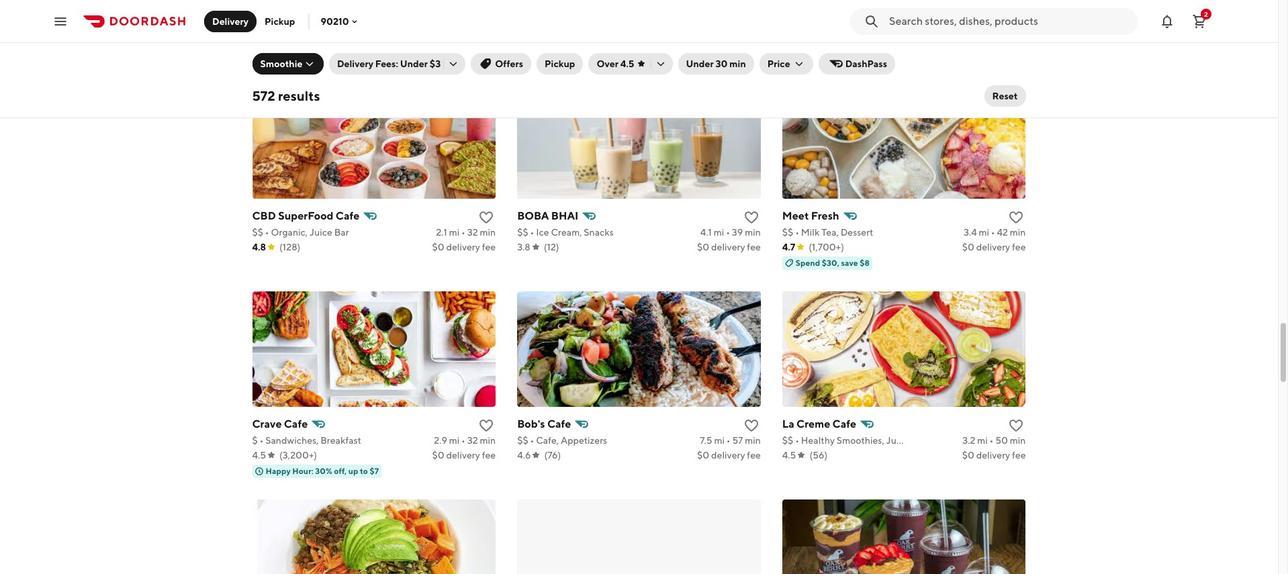 Task type: vqa. For each thing, say whether or not it's contained in the screenshot.


Task type: locate. For each thing, give the bounding box(es) containing it.
min right 2.9
[[480, 435, 496, 446]]

pickup down (850+)
[[545, 58, 575, 69]]

$$ down meet
[[782, 227, 793, 238]]

0 horizontal spatial (1,700+)
[[279, 33, 314, 44]]

30%
[[315, 466, 332, 476]]

happy hour: 30% off, up to $7
[[266, 466, 379, 476]]

smoothie inside button
[[260, 58, 303, 69]]

mi
[[980, 19, 990, 29], [449, 227, 460, 238], [714, 227, 724, 238], [979, 227, 989, 238], [449, 435, 460, 446], [714, 435, 725, 446], [977, 435, 988, 446]]

3.2
[[963, 435, 976, 446]]

$$ up 4.8
[[252, 227, 263, 238]]

sandwiches,
[[265, 435, 319, 446]]

1 vertical spatial 2.1
[[436, 227, 447, 238]]

$​0 down 2.9
[[432, 450, 444, 461]]

•
[[265, 19, 269, 29], [795, 19, 799, 29], [992, 19, 996, 29], [265, 227, 269, 238], [462, 227, 465, 238], [530, 227, 534, 238], [726, 227, 730, 238], [795, 227, 799, 238], [991, 227, 995, 238], [260, 435, 264, 446], [462, 435, 465, 446], [530, 435, 534, 446], [727, 435, 731, 446], [795, 435, 799, 446], [990, 435, 994, 446]]

0 vertical spatial smoothie
[[260, 58, 303, 69]]

fees:
[[375, 58, 398, 69]]

0 vertical spatial organic
[[298, 1, 338, 14]]

pickup button up trending
[[257, 10, 303, 32]]

bar
[[334, 227, 349, 238]]

$$ up 3.8
[[517, 227, 528, 238]]

$​0 for la creme cafe
[[962, 450, 975, 461]]

0 horizontal spatial under
[[400, 58, 428, 69]]

$​0 down 3.4
[[962, 242, 975, 252]]

4.7 up offers
[[517, 33, 530, 44]]

min left ice
[[480, 227, 496, 238]]

1 horizontal spatial pickup
[[545, 58, 575, 69]]

4.5 left (56)
[[782, 450, 796, 461]]

1 horizontal spatial smoothie
[[919, 435, 960, 446]]

organic inside kreation organic kafe & juicery $$ • smoothies, vegan
[[298, 1, 338, 14]]

smoothie up 572 results
[[260, 58, 303, 69]]

32
[[467, 227, 478, 238], [467, 435, 478, 446]]

delivery down 7.5 mi • 57 min
[[711, 450, 745, 461]]

$8
[[860, 258, 870, 268]]

1 horizontal spatial 4.5
[[620, 58, 634, 69]]

$​0 delivery fee down 3.4 mi • 42 min
[[962, 242, 1026, 252]]

delivery down 50
[[976, 450, 1010, 461]]

reset
[[992, 91, 1018, 101]]

over 4.5
[[597, 58, 634, 69]]

$$ for $$ • organic, juice bar
[[252, 227, 263, 238]]

smoothie button
[[252, 53, 324, 75]]

$$ down bob's
[[517, 435, 528, 446]]

3.4
[[964, 227, 977, 238]]

vegan
[[321, 19, 348, 29]]

0 horizontal spatial 4.7
[[252, 33, 265, 44]]

cafe up sandwiches,
[[284, 418, 308, 430]]

0 vertical spatial pickup
[[265, 16, 295, 27]]

4.5 right over
[[620, 58, 634, 69]]

1 vertical spatial juice
[[310, 227, 332, 238]]

min right 57
[[745, 435, 761, 446]]

$3
[[430, 58, 441, 69]]

bars
[[826, 19, 845, 29]]

0 horizontal spatial juice
[[310, 227, 332, 238]]

la creme cafe
[[782, 418, 857, 430]]

1 horizontal spatial pickup button
[[537, 53, 583, 75]]

1 vertical spatial 4.6
[[517, 450, 531, 461]]

$​0 delivery fee for bob's cafe
[[697, 450, 761, 461]]

2.1
[[967, 19, 978, 29], [436, 227, 447, 238]]

happy
[[266, 466, 291, 476]]

0 horizontal spatial 2.1
[[436, 227, 447, 238]]

delivery button
[[204, 10, 257, 32]]

2 horizontal spatial &
[[911, 435, 917, 446]]

(1,700+) up smoothie button
[[279, 33, 314, 44]]

2 horizontal spatial 4.7
[[782, 242, 795, 252]]

$​0 for cbd superfood cafe
[[432, 242, 444, 252]]

min for 2.1 mi • 37 min
[[1010, 19, 1026, 29]]

click to add this store to your saved list image for la creme cafe
[[1008, 418, 1025, 434]]

delivery for cbd superfood cafe
[[446, 242, 480, 252]]

1 horizontal spatial &
[[846, 19, 853, 29]]

delivery down 3.4 mi • 42 min
[[976, 242, 1010, 252]]

1 vertical spatial (1,700+)
[[809, 242, 844, 252]]

fee for boba bhai
[[747, 242, 761, 252]]

1 vertical spatial 32
[[467, 435, 478, 446]]

ice
[[536, 227, 549, 238]]

organic,
[[271, 227, 308, 238]]

0 horizontal spatial 4.5
[[252, 450, 266, 461]]

$​0 down 4.1
[[697, 242, 709, 252]]

32 for crave cafe
[[467, 435, 478, 446]]

$$ for $$ • ice cream, snacks
[[517, 227, 528, 238]]

$$
[[252, 19, 263, 29], [782, 19, 793, 29], [252, 227, 263, 238], [517, 227, 528, 238], [782, 227, 793, 238], [517, 435, 528, 446], [782, 435, 793, 446]]

90210 button
[[321, 16, 360, 27]]

over
[[597, 58, 619, 69]]

$​0 delivery fee down 50
[[962, 450, 1026, 461]]

4.7
[[252, 33, 265, 44], [517, 33, 530, 44], [782, 242, 795, 252]]

0 vertical spatial pickup button
[[257, 10, 303, 32]]

$$ • organic, juice bar
[[252, 227, 349, 238]]

& left 3.2
[[911, 435, 917, 446]]

2.9 mi • 32 min
[[434, 435, 496, 446]]

click to add this store to your saved list image
[[1008, 1, 1025, 17], [478, 209, 494, 225], [1008, 209, 1025, 225], [478, 418, 494, 434]]

save
[[841, 258, 858, 268]]

delivery
[[446, 33, 480, 44], [711, 33, 745, 44], [976, 33, 1010, 44], [446, 242, 480, 252], [711, 242, 745, 252], [976, 242, 1010, 252], [446, 450, 480, 461], [711, 450, 745, 461], [976, 450, 1010, 461]]

smoothie
[[260, 58, 303, 69], [919, 435, 960, 446]]

smoothies,
[[271, 19, 319, 29], [854, 19, 902, 29], [837, 435, 884, 446]]

smoothies, right healthy
[[837, 435, 884, 446]]

$
[[252, 435, 258, 446]]

$​0 delivery fee for meet fresh
[[962, 242, 1026, 252]]

delivery down 2.9 mi • 32 min
[[446, 450, 480, 461]]

(1,700+) down $$ • milk tea, dessert
[[809, 242, 844, 252]]

breakfast
[[321, 435, 361, 446]]

min for 2.9 mi • 32 min
[[480, 435, 496, 446]]

pickup
[[265, 16, 295, 27], [545, 58, 575, 69]]

results
[[278, 88, 320, 103]]

4.7 down meet
[[782, 242, 795, 252]]

up
[[348, 466, 358, 476]]

0 horizontal spatial organic
[[298, 1, 338, 14]]

delivery inside button
[[212, 16, 249, 27]]

$​0 for bob's cafe
[[697, 450, 709, 461]]

$​0 down 7.5
[[697, 450, 709, 461]]

0 vertical spatial &
[[366, 1, 373, 14]]

click to add this store to your saved list image up 2.1 mi • 32 min
[[478, 209, 494, 225]]

fee
[[482, 33, 496, 44], [747, 33, 761, 44], [1012, 33, 1026, 44], [482, 242, 496, 252], [747, 242, 761, 252], [1012, 242, 1026, 252], [482, 450, 496, 461], [747, 450, 761, 461], [1012, 450, 1026, 461]]

min right 42
[[1010, 227, 1026, 238]]

delivery
[[212, 16, 249, 27], [337, 58, 373, 69]]

0 vertical spatial 32
[[467, 227, 478, 238]]

$7
[[370, 466, 379, 476]]

click to add this store to your saved list image for crave cafe
[[478, 418, 494, 434]]

delivery for delivery fees: under $3
[[337, 58, 373, 69]]

4.6 left '(76)'
[[517, 450, 531, 461]]

min right 37
[[1010, 19, 1026, 29]]

2 32 from the top
[[467, 435, 478, 446]]

4.6 for $$ • juice bars & smoothies, organic
[[782, 33, 796, 44]]

0 vertical spatial 4.6
[[782, 33, 796, 44]]

2 horizontal spatial 4.5
[[782, 450, 796, 461]]

min inside button
[[730, 58, 746, 69]]

$​0 delivery fee down 2.1 mi • 32 min
[[432, 242, 496, 252]]

cafe
[[336, 209, 360, 222], [284, 418, 308, 430], [547, 418, 571, 430], [833, 418, 857, 430]]

cafe right creme
[[833, 418, 857, 430]]

0 vertical spatial 2.1
[[967, 19, 978, 29]]

click to add this store to your saved list image up 2.9 mi • 32 min
[[478, 418, 494, 434]]

4.7 up trending
[[252, 33, 265, 44]]

pickup button down (850+)
[[537, 53, 583, 75]]

click to add this store to your saved list image up 2.1 mi • 37 min
[[1008, 1, 1025, 17]]

delivery for meet fresh
[[976, 242, 1010, 252]]

under left $3
[[400, 58, 428, 69]]

min right 30
[[730, 58, 746, 69]]

1 vertical spatial delivery
[[337, 58, 373, 69]]

& inside kreation organic kafe & juicery $$ • smoothies, vegan
[[366, 1, 373, 14]]

offers button
[[471, 53, 531, 75]]

reset button
[[984, 85, 1026, 107]]

delivery up 30
[[711, 33, 745, 44]]

0 horizontal spatial pickup
[[265, 16, 295, 27]]

0 horizontal spatial &
[[366, 1, 373, 14]]

meet fresh
[[782, 209, 839, 222]]

superfood
[[278, 209, 334, 222]]

smoothie left 3.2
[[919, 435, 960, 446]]

off,
[[334, 466, 347, 476]]

pickup button
[[257, 10, 303, 32], [537, 53, 583, 75]]

min for 4.1 mi • 39 min
[[745, 227, 761, 238]]

juicery
[[375, 1, 412, 14]]

click to add this store to your saved list image up 3.4 mi • 42 min
[[1008, 209, 1025, 225]]

7.5 mi • 57 min
[[700, 435, 761, 446]]

4.6
[[782, 33, 796, 44], [517, 450, 531, 461]]

1 vertical spatial pickup
[[545, 58, 575, 69]]

2 vertical spatial &
[[911, 435, 917, 446]]

pickup down kreation at the top left of page
[[265, 16, 295, 27]]

min for 3.4 mi • 42 min
[[1010, 227, 1026, 238]]

$​0 delivery fee up $3
[[432, 33, 496, 44]]

1 horizontal spatial delivery
[[337, 58, 373, 69]]

fee for la creme cafe
[[1012, 450, 1026, 461]]

0 vertical spatial delivery
[[212, 16, 249, 27]]

1 32 from the top
[[467, 227, 478, 238]]

2 under from the left
[[686, 58, 714, 69]]

$$ for $$ • cafe, appetizers
[[517, 435, 528, 446]]

2 horizontal spatial juice
[[886, 435, 909, 446]]

1 horizontal spatial under
[[686, 58, 714, 69]]

4.6 up price button
[[782, 33, 796, 44]]

under
[[400, 58, 428, 69], [686, 58, 714, 69]]

2.1 for 2.1 mi • 37 min
[[967, 19, 978, 29]]

0 horizontal spatial delivery
[[212, 16, 249, 27]]

$ • sandwiches, breakfast
[[252, 435, 361, 446]]

0 horizontal spatial 4.6
[[517, 450, 531, 461]]

$$ for $$ • juice bars & smoothies, organic
[[782, 19, 793, 29]]

click to add this store to your saved list image
[[743, 209, 760, 225], [743, 418, 760, 434], [1008, 418, 1025, 434]]

min for 2.1 mi • 32 min
[[480, 227, 496, 238]]

(128)
[[279, 242, 300, 252]]

& right the kafe
[[366, 1, 373, 14]]

$$ • ice cream, snacks
[[517, 227, 614, 238]]

3 items, open order cart image
[[1192, 13, 1208, 29]]

$​0 for meet fresh
[[962, 242, 975, 252]]

1 horizontal spatial 2.1
[[967, 19, 978, 29]]

$$ down kreation at the top left of page
[[252, 19, 263, 29]]

la
[[782, 418, 794, 430]]

smoothies, down kreation at the top left of page
[[271, 19, 319, 29]]

0 vertical spatial juice
[[801, 19, 824, 29]]

meet
[[782, 209, 809, 222]]

organic
[[298, 1, 338, 14], [904, 19, 938, 29]]

2 vertical spatial juice
[[886, 435, 909, 446]]

1 vertical spatial organic
[[904, 19, 938, 29]]

cbd
[[252, 209, 276, 222]]

$​0 down 2.1 mi • 32 min
[[432, 242, 444, 252]]

$$ up price button
[[782, 19, 793, 29]]

click to add this store to your saved list image for boba bhai
[[743, 209, 760, 225]]

delivery down 4.1 mi • 39 min
[[711, 242, 745, 252]]

1 horizontal spatial 4.6
[[782, 33, 796, 44]]

$​0 delivery fee down 2.9 mi • 32 min
[[432, 450, 496, 461]]

min right 39
[[745, 227, 761, 238]]

delivery down 2.1 mi • 32 min
[[446, 242, 480, 252]]

1 horizontal spatial juice
[[801, 19, 824, 29]]

delivery up offers button
[[446, 33, 480, 44]]

0 horizontal spatial smoothie
[[260, 58, 303, 69]]

$​0 delivery fee down 7.5 mi • 57 min
[[697, 450, 761, 461]]

4.5 down $
[[252, 450, 266, 461]]

$​0 down 3.2
[[962, 450, 975, 461]]

(620+)
[[809, 33, 838, 44]]

• inside kreation organic kafe & juicery $$ • smoothies, vegan
[[265, 19, 269, 29]]

under left 30
[[686, 58, 714, 69]]

39
[[732, 227, 743, 238]]

delivery fees: under $3
[[337, 58, 441, 69]]

$​0 for boba bhai
[[697, 242, 709, 252]]

fee for cbd superfood cafe
[[482, 242, 496, 252]]

1 vertical spatial pickup button
[[537, 53, 583, 75]]

click to add this store to your saved list image for meet fresh
[[1008, 209, 1025, 225]]

$​0
[[432, 33, 444, 44], [697, 33, 709, 44], [962, 33, 975, 44], [432, 242, 444, 252], [697, 242, 709, 252], [962, 242, 975, 252], [432, 450, 444, 461], [697, 450, 709, 461], [962, 450, 975, 461]]

& right the bars
[[846, 19, 853, 29]]

50
[[996, 435, 1008, 446]]

$​0 delivery fee for crave cafe
[[432, 450, 496, 461]]

click to add this store to your saved list image for bob's cafe
[[743, 418, 760, 434]]

min
[[1010, 19, 1026, 29], [730, 58, 746, 69], [480, 227, 496, 238], [745, 227, 761, 238], [1010, 227, 1026, 238], [480, 435, 496, 446], [745, 435, 761, 446], [1010, 435, 1026, 446]]

delivery for delivery
[[212, 16, 249, 27]]

offers
[[495, 58, 523, 69]]

$​0 delivery fee down 4.1 mi • 39 min
[[697, 242, 761, 252]]



Task type: describe. For each thing, give the bounding box(es) containing it.
kreation
[[252, 1, 296, 14]]

dashpass button
[[819, 53, 895, 75]]

boba bhai
[[517, 209, 579, 222]]

2.1 mi • 32 min
[[436, 227, 496, 238]]

4.5 for crave cafe
[[252, 450, 266, 461]]

mi for cbd superfood cafe
[[449, 227, 460, 238]]

$​0 for crave cafe
[[432, 450, 444, 461]]

$$ • milk tea, dessert
[[782, 227, 873, 238]]

notification bell image
[[1159, 13, 1175, 29]]

(56)
[[810, 450, 828, 461]]

30
[[716, 58, 728, 69]]

(76)
[[544, 450, 561, 461]]

cafe up $$ • cafe, appetizers
[[547, 418, 571, 430]]

$$ • juice bars & smoothies, organic
[[782, 19, 938, 29]]

90210
[[321, 16, 349, 27]]

$​0 up under 30 min button
[[697, 33, 709, 44]]

smoothies, up dashpass
[[854, 19, 902, 29]]

bob's cafe
[[517, 418, 571, 430]]

$​0 delivery fee for cbd superfood cafe
[[432, 242, 496, 252]]

trending
[[255, 49, 289, 60]]

snacks
[[584, 227, 614, 238]]

to
[[360, 466, 368, 476]]

appetizers
[[561, 435, 607, 446]]

min right 50
[[1010, 435, 1026, 446]]

open menu image
[[52, 13, 69, 29]]

delivery for crave cafe
[[446, 450, 480, 461]]

1 horizontal spatial organic
[[904, 19, 938, 29]]

kafe
[[341, 1, 364, 14]]

under 30 min button
[[678, 53, 754, 75]]

7.5
[[700, 435, 712, 446]]

dashpass
[[845, 58, 887, 69]]

$​0 down 2.1 mi • 37 min
[[962, 33, 975, 44]]

0 horizontal spatial pickup button
[[257, 10, 303, 32]]

min for 7.5 mi • 57 min
[[745, 435, 761, 446]]

fee for meet fresh
[[1012, 242, 1026, 252]]

4.1
[[700, 227, 712, 238]]

Store search: begin typing to search for stores available on DoorDash text field
[[889, 14, 1130, 29]]

creme
[[797, 418, 830, 430]]

(850+)
[[544, 33, 573, 44]]

1 vertical spatial smoothie
[[919, 435, 960, 446]]

(12)
[[544, 242, 559, 252]]

dessert
[[841, 227, 873, 238]]

spend
[[796, 258, 820, 268]]

healthy
[[801, 435, 835, 446]]

delivery for la creme cafe
[[976, 450, 1010, 461]]

price button
[[759, 53, 813, 75]]

572
[[252, 88, 275, 103]]

2
[[1204, 10, 1208, 18]]

$$ for $$ • milk tea, dessert
[[782, 227, 793, 238]]

delivery for bob's cafe
[[711, 450, 745, 461]]

3.4 mi • 42 min
[[964, 227, 1026, 238]]

$$ inside kreation organic kafe & juicery $$ • smoothies, vegan
[[252, 19, 263, 29]]

$​0 delivery fee for la creme cafe
[[962, 450, 1026, 461]]

1 horizontal spatial (1,700+)
[[809, 242, 844, 252]]

$$ • healthy smoothies, juice & smoothie 3.2 mi • 50 min
[[782, 435, 1026, 446]]

4.8
[[252, 242, 266, 252]]

4.6 for $$ • cafe, appetizers
[[517, 450, 531, 461]]

$​0 up $3
[[432, 33, 444, 44]]

crave cafe
[[252, 418, 308, 430]]

boba
[[517, 209, 549, 222]]

32 for cbd superfood cafe
[[467, 227, 478, 238]]

delivery for boba bhai
[[711, 242, 745, 252]]

spend $30, save $8
[[796, 258, 870, 268]]

fresh
[[811, 209, 839, 222]]

mi for meet fresh
[[979, 227, 989, 238]]

42
[[997, 227, 1008, 238]]

1 under from the left
[[400, 58, 428, 69]]

under inside button
[[686, 58, 714, 69]]

mi for crave cafe
[[449, 435, 460, 446]]

$$ • cafe, appetizers
[[517, 435, 607, 446]]

cream,
[[551, 227, 582, 238]]

price
[[768, 58, 790, 69]]

2.9
[[434, 435, 447, 446]]

2.1 for 2.1 mi • 32 min
[[436, 227, 447, 238]]

hour:
[[292, 466, 314, 476]]

0 vertical spatial (1,700+)
[[279, 33, 314, 44]]

1 horizontal spatial 4.7
[[517, 33, 530, 44]]

$30,
[[822, 258, 839, 268]]

$​0 delivery fee up 30
[[697, 33, 761, 44]]

2 button
[[1186, 8, 1213, 35]]

57
[[732, 435, 743, 446]]

4.5 inside button
[[620, 58, 634, 69]]

kreation organic kafe & juicery $$ • smoothies, vegan
[[252, 1, 412, 29]]

fee for crave cafe
[[482, 450, 496, 461]]

mi for boba bhai
[[714, 227, 724, 238]]

1 vertical spatial &
[[846, 19, 853, 29]]

click to add this store to your saved list image for cbd superfood cafe
[[478, 209, 494, 225]]

milk
[[801, 227, 820, 238]]

tea,
[[822, 227, 839, 238]]

cbd superfood cafe
[[252, 209, 360, 222]]

(3,200+)
[[279, 450, 317, 461]]

$​0 delivery fee down 2.1 mi • 37 min
[[962, 33, 1026, 44]]

$​0 delivery fee for boba bhai
[[697, 242, 761, 252]]

over 4.5 button
[[589, 53, 673, 75]]

37
[[998, 19, 1008, 29]]

mi for bob's cafe
[[714, 435, 725, 446]]

2.1 mi • 37 min
[[967, 19, 1026, 29]]

crave
[[252, 418, 282, 430]]

4.5 for la creme cafe
[[782, 450, 796, 461]]

delivery down 2.1 mi • 37 min
[[976, 33, 1010, 44]]

bob's
[[517, 418, 545, 430]]

under 30 min
[[686, 58, 746, 69]]

572 results
[[252, 88, 320, 103]]

fee for bob's cafe
[[747, 450, 761, 461]]

bhai
[[551, 209, 579, 222]]

$$ down la
[[782, 435, 793, 446]]

3.8
[[517, 242, 530, 252]]

smoothies, inside kreation organic kafe & juicery $$ • smoothies, vegan
[[271, 19, 319, 29]]

cafe up bar
[[336, 209, 360, 222]]

cafe,
[[536, 435, 559, 446]]



